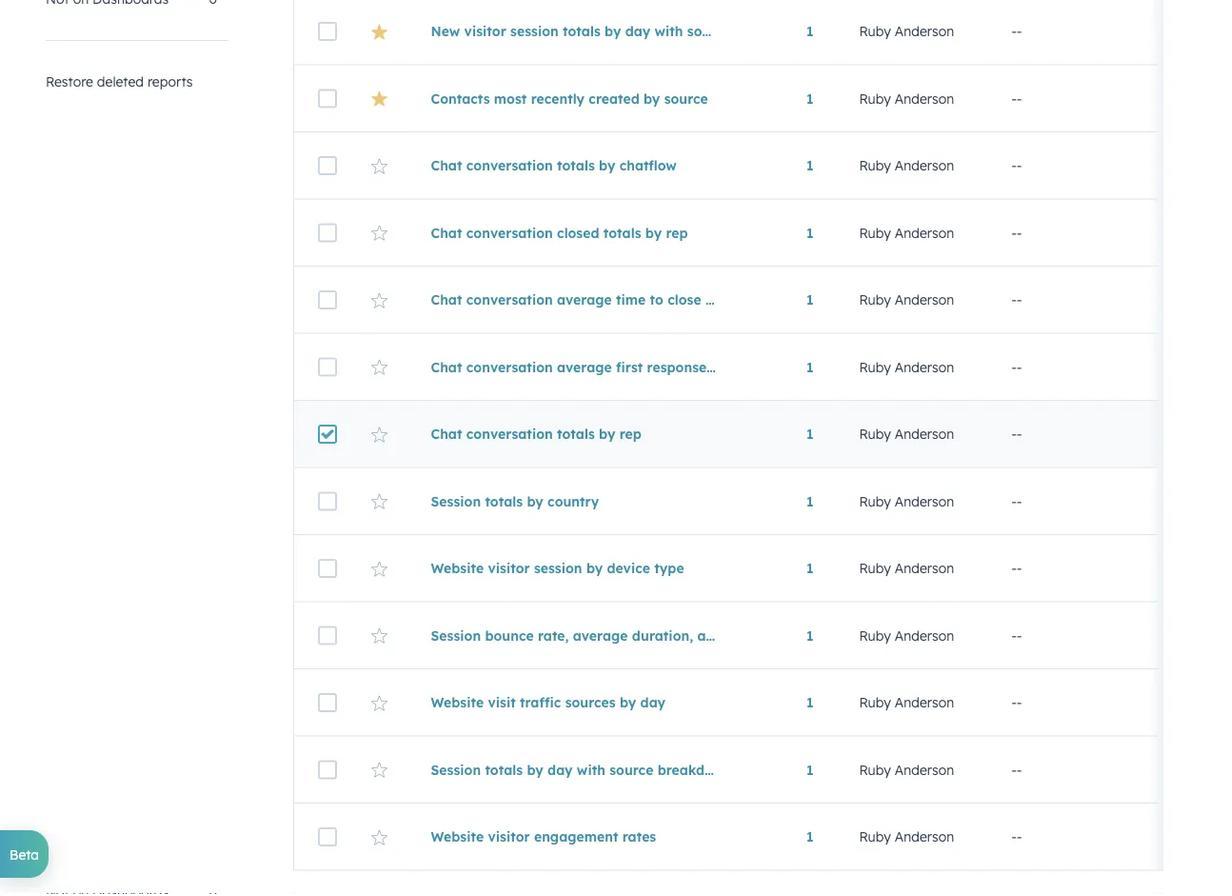 Task type: vqa. For each thing, say whether or not it's contained in the screenshot.
first Press to sort. element from left
no



Task type: locate. For each thing, give the bounding box(es) containing it.
and
[[697, 627, 723, 644]]

by
[[605, 23, 621, 40], [644, 90, 660, 107], [599, 157, 616, 174], [645, 224, 662, 241], [706, 291, 722, 308], [745, 359, 761, 375], [599, 426, 616, 442], [527, 493, 544, 509], [586, 560, 603, 577], [842, 627, 858, 644], [620, 694, 636, 711], [527, 761, 544, 778]]

0 vertical spatial session
[[431, 493, 481, 509]]

3 1 from the top
[[806, 157, 814, 174]]

3 anderson from the top
[[895, 157, 954, 174]]

1 for session bounce rate, average duration, and page view totals by source
[[806, 627, 814, 644]]

ruby anderson for chat conversation average time to close by rep
[[859, 291, 954, 308]]

1 vertical spatial time
[[711, 359, 741, 375]]

4 chat from the top
[[431, 359, 462, 375]]

1 for website visit traffic sources by day
[[806, 694, 814, 711]]

totals up chat conversation closed totals by rep 'button'
[[557, 157, 595, 174]]

-- for website visitor session by device type
[[1012, 560, 1022, 577]]

1 vertical spatial with
[[577, 761, 606, 778]]

conversation for chat conversation average first response time by rep
[[466, 359, 553, 375]]

9 1 from the top
[[806, 560, 814, 577]]

1 for session totals by country
[[806, 493, 814, 509]]

visitor left engagement
[[488, 828, 530, 845]]

1 -- from the top
[[1012, 23, 1022, 40]]

8 1 from the top
[[806, 493, 814, 509]]

conversation down most
[[466, 157, 553, 174]]

8 anderson from the top
[[895, 493, 954, 509]]

6 anderson from the top
[[895, 359, 954, 375]]

10 -- from the top
[[1012, 627, 1022, 644]]

2 session from the top
[[431, 627, 481, 644]]

5 -- from the top
[[1012, 291, 1022, 308]]

2 1 button from the top
[[806, 90, 814, 107]]

8 ruby from the top
[[859, 493, 891, 509]]

5 ruby anderson from the top
[[859, 291, 954, 308]]

12 ruby from the top
[[859, 761, 891, 778]]

4 conversation from the top
[[466, 359, 553, 375]]

chat for chat conversation totals by chatflow
[[431, 157, 462, 174]]

website visitor session by device type button
[[431, 560, 718, 577]]

session up recently
[[511, 23, 559, 40]]

breakdown
[[735, 23, 810, 40], [658, 761, 732, 778]]

new visitor session totals by day with source breakdown 1
[[431, 23, 814, 40]]

-- for chat conversation totals by chatflow
[[1012, 157, 1022, 174]]

chat
[[431, 157, 462, 174], [431, 224, 462, 241], [431, 291, 462, 308], [431, 359, 462, 375], [431, 426, 462, 442]]

8 -- from the top
[[1012, 493, 1022, 509]]

1 button for website visit traffic sources by day
[[806, 694, 814, 711]]

1 vertical spatial breakdown
[[658, 761, 732, 778]]

by left device
[[586, 560, 603, 577]]

visitor right new
[[464, 23, 506, 40]]

13 1 from the top
[[806, 828, 814, 845]]

close
[[668, 291, 701, 308]]

chat conversation average first response time by rep
[[431, 359, 787, 375]]

chat for chat conversation average time to close by rep
[[431, 291, 462, 308]]

session totals by day with source breakdown button
[[431, 761, 732, 778]]

2 vertical spatial session
[[431, 761, 481, 778]]

average left the first
[[557, 359, 612, 375]]

conversation up session totals by country
[[466, 426, 553, 442]]

13 1 button from the top
[[806, 828, 814, 845]]

ruby
[[859, 23, 891, 40], [859, 90, 891, 107], [859, 157, 891, 174], [859, 224, 891, 241], [859, 291, 891, 308], [859, 359, 891, 375], [859, 426, 891, 442], [859, 493, 891, 509], [859, 560, 891, 577], [859, 627, 891, 644], [859, 694, 891, 711], [859, 761, 891, 778], [859, 828, 891, 845]]

1 button for session bounce rate, average duration, and page view totals by source
[[806, 627, 814, 644]]

anderson for website visitor engagement rates
[[895, 828, 954, 845]]

website visitor engagement rates
[[431, 828, 656, 845]]

3 ruby anderson from the top
[[859, 157, 954, 174]]

3 chat from the top
[[431, 291, 462, 308]]

9 -- from the top
[[1012, 560, 1022, 577]]

11 ruby anderson from the top
[[859, 694, 954, 711]]

0 vertical spatial session
[[511, 23, 559, 40]]

9 anderson from the top
[[895, 560, 954, 577]]

1 button for contacts most recently created by source
[[806, 90, 814, 107]]

4 ruby from the top
[[859, 224, 891, 241]]

anderson for chat conversation average time to close by rep
[[895, 291, 954, 308]]

4 1 button from the top
[[806, 224, 814, 241]]

anderson for session totals by day with source breakdown
[[895, 761, 954, 778]]

session for session bounce rate, average duration, and page view totals by source
[[431, 627, 481, 644]]

by right response
[[745, 359, 761, 375]]

2 ruby anderson from the top
[[859, 90, 954, 107]]

average
[[557, 291, 612, 308], [557, 359, 612, 375], [573, 627, 628, 644]]

anderson for session totals by country
[[895, 493, 954, 509]]

6 ruby from the top
[[859, 359, 891, 375]]

1
[[806, 23, 814, 40], [806, 90, 814, 107], [806, 157, 814, 174], [806, 224, 814, 241], [806, 291, 814, 308], [806, 359, 814, 375], [806, 426, 814, 442], [806, 493, 814, 509], [806, 560, 814, 577], [806, 627, 814, 644], [806, 694, 814, 711], [806, 761, 814, 778], [806, 828, 814, 845]]

session
[[511, 23, 559, 40], [534, 560, 582, 577]]

average right rate,
[[573, 627, 628, 644]]

by right sources
[[620, 694, 636, 711]]

11 1 from the top
[[806, 694, 814, 711]]

1 vertical spatial average
[[557, 359, 612, 375]]

chat conversation average time to close by rep button
[[431, 291, 748, 308]]

12 -- from the top
[[1012, 761, 1022, 778]]

0 vertical spatial visitor
[[464, 23, 506, 40]]

day
[[625, 23, 651, 40], [640, 694, 666, 711], [548, 761, 573, 778]]

ruby for contacts most recently created by source
[[859, 90, 891, 107]]

by up created
[[605, 23, 621, 40]]

3 website from the top
[[431, 828, 484, 845]]

to
[[650, 291, 664, 308]]

ruby anderson for chat conversation totals by chatflow
[[859, 157, 954, 174]]

by left the chatflow
[[599, 157, 616, 174]]

0 vertical spatial with
[[655, 23, 683, 40]]

11 anderson from the top
[[895, 694, 954, 711]]

2 vertical spatial website
[[431, 828, 484, 845]]

visitor for website visitor engagement rates
[[488, 828, 530, 845]]

anderson
[[895, 23, 954, 40], [895, 90, 954, 107], [895, 157, 954, 174], [895, 224, 954, 241], [895, 291, 954, 308], [895, 359, 954, 375], [895, 426, 954, 442], [895, 493, 954, 509], [895, 560, 954, 577], [895, 627, 954, 644], [895, 694, 954, 711], [895, 761, 954, 778], [895, 828, 954, 845]]

3 1 button from the top
[[806, 157, 814, 174]]

2 website from the top
[[431, 694, 484, 711]]

ruby anderson for new visitor session totals by day with source breakdown
[[859, 23, 954, 40]]

10 1 button from the top
[[806, 627, 814, 644]]

13 -- from the top
[[1012, 828, 1022, 845]]

day for totals
[[625, 23, 651, 40]]

conversation down 'chat conversation closed totals by rep'
[[466, 291, 553, 308]]

9 1 button from the top
[[806, 560, 814, 577]]

-- for session totals by country
[[1012, 493, 1022, 509]]

rates
[[623, 828, 656, 845]]

7 1 from the top
[[806, 426, 814, 442]]

conversation for chat conversation totals by chatflow
[[466, 157, 553, 174]]

day right sources
[[640, 694, 666, 711]]

totals
[[563, 23, 601, 40], [557, 157, 595, 174], [604, 224, 641, 241], [557, 426, 595, 442], [485, 493, 523, 509], [800, 627, 838, 644], [485, 761, 523, 778]]

session bounce rate, average duration, and page view totals by source
[[431, 627, 907, 644]]

6 ruby anderson from the top
[[859, 359, 954, 375]]

response
[[647, 359, 707, 375]]

day up created
[[625, 23, 651, 40]]

chat conversation totals by chatflow
[[431, 157, 677, 174]]

conversation left 'closed'
[[466, 224, 553, 241]]

0 horizontal spatial breakdown
[[658, 761, 732, 778]]

9 ruby from the top
[[859, 560, 891, 577]]

ruby for chat conversation average time to close by rep
[[859, 291, 891, 308]]

anderson for chat conversation average first response time by rep
[[895, 359, 954, 375]]

ruby anderson for website visit traffic sources by day
[[859, 694, 954, 711]]

ruby for chat conversation totals by chatflow
[[859, 157, 891, 174]]

--
[[1012, 23, 1022, 40], [1012, 90, 1022, 107], [1012, 157, 1022, 174], [1012, 224, 1022, 241], [1012, 291, 1022, 308], [1012, 359, 1022, 375], [1012, 426, 1022, 442], [1012, 493, 1022, 509], [1012, 560, 1022, 577], [1012, 627, 1022, 644], [1012, 694, 1022, 711], [1012, 761, 1022, 778], [1012, 828, 1022, 845]]

1 for chat conversation closed totals by rep
[[806, 224, 814, 241]]

rep
[[666, 224, 688, 241], [726, 291, 748, 308], [765, 359, 787, 375], [620, 426, 642, 442]]

1 horizontal spatial breakdown
[[735, 23, 810, 40]]

6 1 button from the top
[[806, 359, 814, 375]]

5 1 from the top
[[806, 291, 814, 308]]

6 -- from the top
[[1012, 359, 1022, 375]]

0 vertical spatial average
[[557, 291, 612, 308]]

1 vertical spatial session
[[534, 560, 582, 577]]

-- for contacts most recently created by source
[[1012, 90, 1022, 107]]

1 vertical spatial session
[[431, 627, 481, 644]]

deleted
[[97, 73, 144, 90]]

2 1 from the top
[[806, 90, 814, 107]]

1 vertical spatial website
[[431, 694, 484, 711]]

source
[[687, 23, 731, 40], [664, 90, 708, 107], [863, 627, 907, 644], [610, 761, 654, 778]]

1 button for new visitor session totals by day with source breakdown
[[806, 23, 814, 40]]

2 anderson from the top
[[895, 90, 954, 107]]

by down chat conversation average first response time by rep at the top of the page
[[599, 426, 616, 442]]

chat conversation totals by chatflow button
[[431, 157, 718, 174]]

visitor
[[464, 23, 506, 40], [488, 560, 530, 577], [488, 828, 530, 845]]

1 1 button from the top
[[806, 23, 814, 40]]

2 vertical spatial visitor
[[488, 828, 530, 845]]

1 button for website visitor engagement rates
[[806, 828, 814, 845]]

recently
[[531, 90, 585, 107]]

1 conversation from the top
[[466, 157, 553, 174]]

beta
[[10, 846, 39, 863]]

1 anderson from the top
[[895, 23, 954, 40]]

5 conversation from the top
[[466, 426, 553, 442]]

7 ruby from the top
[[859, 426, 891, 442]]

13 ruby anderson from the top
[[859, 828, 954, 845]]

ruby anderson for chat conversation average first response time by rep
[[859, 359, 954, 375]]

1 chat from the top
[[431, 157, 462, 174]]

website
[[431, 560, 484, 577], [431, 694, 484, 711], [431, 828, 484, 845]]

10 1 from the top
[[806, 627, 814, 644]]

10 anderson from the top
[[895, 627, 954, 644]]

bounce
[[485, 627, 534, 644]]

0 horizontal spatial time
[[616, 291, 646, 308]]

0 vertical spatial day
[[625, 23, 651, 40]]

0 horizontal spatial with
[[577, 761, 606, 778]]

-
[[1012, 23, 1017, 40], [1017, 23, 1022, 40], [1012, 90, 1017, 107], [1017, 90, 1022, 107], [1012, 157, 1017, 174], [1017, 157, 1022, 174], [1012, 224, 1017, 241], [1017, 224, 1022, 241], [1012, 291, 1017, 308], [1017, 291, 1022, 308], [1012, 359, 1017, 375], [1017, 359, 1022, 375], [1012, 426, 1017, 442], [1017, 426, 1022, 442], [1012, 493, 1017, 509], [1017, 493, 1022, 509], [1012, 560, 1017, 577], [1017, 560, 1022, 577], [1012, 627, 1017, 644], [1017, 627, 1022, 644], [1012, 694, 1017, 711], [1017, 694, 1022, 711], [1012, 761, 1017, 778], [1017, 761, 1022, 778], [1012, 828, 1017, 845], [1017, 828, 1022, 845]]

ruby anderson
[[859, 23, 954, 40], [859, 90, 954, 107], [859, 157, 954, 174], [859, 224, 954, 241], [859, 291, 954, 308], [859, 359, 954, 375], [859, 426, 954, 442], [859, 493, 954, 509], [859, 560, 954, 577], [859, 627, 954, 644], [859, 694, 954, 711], [859, 761, 954, 778], [859, 828, 954, 845]]

5 1 button from the top
[[806, 291, 814, 308]]

conversation
[[466, 157, 553, 174], [466, 224, 553, 241], [466, 291, 553, 308], [466, 359, 553, 375], [466, 426, 553, 442]]

-- for chat conversation average first response time by rep
[[1012, 359, 1022, 375]]

1 website from the top
[[431, 560, 484, 577]]

2 conversation from the top
[[466, 224, 553, 241]]

contacts most recently created by source button
[[431, 90, 718, 107]]

11 1 button from the top
[[806, 694, 814, 711]]

1 1 from the top
[[806, 23, 814, 40]]

9 ruby anderson from the top
[[859, 560, 954, 577]]

4 ruby anderson from the top
[[859, 224, 954, 241]]

by down traffic
[[527, 761, 544, 778]]

12 ruby anderson from the top
[[859, 761, 954, 778]]

day down website visit traffic sources by day
[[548, 761, 573, 778]]

average for first
[[557, 359, 612, 375]]

1 for chat conversation totals by chatflow
[[806, 157, 814, 174]]

6 1 from the top
[[806, 359, 814, 375]]

3 ruby from the top
[[859, 157, 891, 174]]

5 anderson from the top
[[895, 291, 954, 308]]

4 1 from the top
[[806, 224, 814, 241]]

anderson for chat conversation closed totals by rep
[[895, 224, 954, 241]]

3 -- from the top
[[1012, 157, 1022, 174]]

1 vertical spatial visitor
[[488, 560, 530, 577]]

new
[[431, 23, 460, 40]]

5 ruby from the top
[[859, 291, 891, 308]]

session
[[431, 493, 481, 509], [431, 627, 481, 644], [431, 761, 481, 778]]

conversation for chat conversation average time to close by rep
[[466, 291, 553, 308]]

visitor up bounce on the bottom of the page
[[488, 560, 530, 577]]

8 1 button from the top
[[806, 493, 814, 509]]

8 ruby anderson from the top
[[859, 493, 954, 509]]

website for website visit traffic sources by day
[[431, 694, 484, 711]]

3 conversation from the top
[[466, 291, 553, 308]]

by left 'country'
[[527, 493, 544, 509]]

11 -- from the top
[[1012, 694, 1022, 711]]

1 for session totals by day with source breakdown
[[806, 761, 814, 778]]

3 session from the top
[[431, 761, 481, 778]]

ruby for website visit traffic sources by day
[[859, 694, 891, 711]]

ruby anderson for website visitor engagement rates
[[859, 828, 954, 845]]

anderson for contacts most recently created by source
[[895, 90, 954, 107]]

by right the close
[[706, 291, 722, 308]]

time right response
[[711, 359, 741, 375]]

12 1 button from the top
[[806, 761, 814, 778]]

4 -- from the top
[[1012, 224, 1022, 241]]

1 session from the top
[[431, 493, 481, 509]]

session up rate,
[[534, 560, 582, 577]]

1 ruby from the top
[[859, 23, 891, 40]]

average down 'closed'
[[557, 291, 612, 308]]

1 for website visitor session by device type
[[806, 560, 814, 577]]

10 ruby from the top
[[859, 627, 891, 644]]

1 ruby anderson from the top
[[859, 23, 954, 40]]

-- for website visit traffic sources by day
[[1012, 694, 1022, 711]]

time left to
[[616, 291, 646, 308]]

12 1 from the top
[[806, 761, 814, 778]]

chat conversation closed totals by rep button
[[431, 224, 718, 241]]

time
[[616, 291, 646, 308], [711, 359, 741, 375]]

-- for session totals by day with source breakdown
[[1012, 761, 1022, 778]]

conversation up chat conversation totals by rep
[[466, 359, 553, 375]]

traffic
[[520, 694, 561, 711]]

2 chat from the top
[[431, 224, 462, 241]]

13 ruby from the top
[[859, 828, 891, 845]]

session totals by country button
[[431, 493, 718, 509]]

1 button
[[806, 23, 814, 40], [806, 90, 814, 107], [806, 157, 814, 174], [806, 224, 814, 241], [806, 291, 814, 308], [806, 359, 814, 375], [806, 426, 814, 442], [806, 493, 814, 509], [806, 560, 814, 577], [806, 627, 814, 644], [806, 694, 814, 711], [806, 761, 814, 778], [806, 828, 814, 845]]

ruby anderson for chat conversation closed totals by rep
[[859, 224, 954, 241]]

10 ruby anderson from the top
[[859, 627, 954, 644]]

13 anderson from the top
[[895, 828, 954, 845]]

4 anderson from the top
[[895, 224, 954, 241]]

5 chat from the top
[[431, 426, 462, 442]]

2 -- from the top
[[1012, 90, 1022, 107]]

with
[[655, 23, 683, 40], [577, 761, 606, 778]]

1 vertical spatial day
[[640, 694, 666, 711]]

2 ruby from the top
[[859, 90, 891, 107]]

ruby anderson for session totals by country
[[859, 493, 954, 509]]

11 ruby from the top
[[859, 694, 891, 711]]

12 anderson from the top
[[895, 761, 954, 778]]

0 vertical spatial website
[[431, 560, 484, 577]]

1 button for chat conversation totals by chatflow
[[806, 157, 814, 174]]



Task type: describe. For each thing, give the bounding box(es) containing it.
by up to
[[645, 224, 662, 241]]

1 button for chat conversation average first response time by rep
[[806, 359, 814, 375]]

created
[[589, 90, 640, 107]]

1 button for session totals by country
[[806, 493, 814, 509]]

by right the view in the right of the page
[[842, 627, 858, 644]]

closed
[[557, 224, 599, 241]]

country
[[548, 493, 599, 509]]

average for time
[[557, 291, 612, 308]]

1 for chat conversation average time to close by rep
[[806, 291, 814, 308]]

visitor for website visitor session by device type
[[488, 560, 530, 577]]

device
[[607, 560, 650, 577]]

totals up contacts most recently created by source button
[[563, 23, 601, 40]]

session for totals
[[511, 23, 559, 40]]

type
[[655, 560, 684, 577]]

reports
[[148, 73, 193, 90]]

session totals by day with source breakdown
[[431, 761, 732, 778]]

chat conversation average time to close by rep
[[431, 291, 748, 308]]

beta button
[[0, 830, 49, 878]]

restore deleted reports button
[[34, 64, 229, 100]]

ruby anderson for website visitor session by device type
[[859, 560, 954, 577]]

anderson for session bounce rate, average duration, and page view totals by source
[[895, 627, 954, 644]]

1 button for chat conversation average time to close by rep
[[806, 291, 814, 308]]

most
[[494, 90, 527, 107]]

visit
[[488, 694, 516, 711]]

website visit traffic sources by day
[[431, 694, 666, 711]]

contacts most recently created by source
[[431, 90, 708, 107]]

restore
[[46, 73, 93, 90]]

1 button for session totals by day with source breakdown
[[806, 761, 814, 778]]

by right created
[[644, 90, 660, 107]]

ruby for session totals by country
[[859, 493, 891, 509]]

ruby anderson for contacts most recently created by source
[[859, 90, 954, 107]]

restore deleted reports
[[46, 73, 193, 90]]

1 horizontal spatial time
[[711, 359, 741, 375]]

chat for chat conversation closed totals by rep
[[431, 224, 462, 241]]

session for session totals by country
[[431, 493, 481, 509]]

0 vertical spatial breakdown
[[735, 23, 810, 40]]

new visitor session totals by day with source breakdown button
[[431, 23, 810, 40]]

chat conversation average first response time by rep button
[[431, 359, 787, 375]]

contacts
[[431, 90, 490, 107]]

-- for chat conversation average time to close by rep
[[1012, 291, 1022, 308]]

day for sources
[[640, 694, 666, 711]]

anderson for website visit traffic sources by day
[[895, 694, 954, 711]]

ruby for session totals by day with source breakdown
[[859, 761, 891, 778]]

totals up session totals by country button
[[557, 426, 595, 442]]

ruby anderson for session bounce rate, average duration, and page view totals by source
[[859, 627, 954, 644]]

chat conversation totals by rep button
[[431, 426, 718, 442]]

anderson for new visitor session totals by day with source breakdown
[[895, 23, 954, 40]]

1 button for chat conversation closed totals by rep
[[806, 224, 814, 241]]

-- for website visitor engagement rates
[[1012, 828, 1022, 845]]

engagement
[[534, 828, 618, 845]]

1 horizontal spatial with
[[655, 23, 683, 40]]

conversation for chat conversation closed totals by rep
[[466, 224, 553, 241]]

7 -- from the top
[[1012, 426, 1022, 442]]

ruby for chat conversation closed totals by rep
[[859, 224, 891, 241]]

conversation for chat conversation totals by rep
[[466, 426, 553, 442]]

chatflow
[[620, 157, 677, 174]]

totals left 'country'
[[485, 493, 523, 509]]

ruby for chat conversation average first response time by rep
[[859, 359, 891, 375]]

7 anderson from the top
[[895, 426, 954, 442]]

2 vertical spatial average
[[573, 627, 628, 644]]

0 vertical spatial time
[[616, 291, 646, 308]]

chat conversation totals by rep
[[431, 426, 642, 442]]

totals right the view in the right of the page
[[800, 627, 838, 644]]

1 for website visitor engagement rates
[[806, 828, 814, 845]]

website for website visitor engagement rates
[[431, 828, 484, 845]]

chat conversation closed totals by rep
[[431, 224, 688, 241]]

website visit traffic sources by day button
[[431, 694, 718, 711]]

session totals by country
[[431, 493, 599, 509]]

duration,
[[632, 627, 693, 644]]

first
[[616, 359, 643, 375]]

-- for session bounce rate, average duration, and page view totals by source
[[1012, 627, 1022, 644]]

-- for new visitor session totals by day with source breakdown
[[1012, 23, 1022, 40]]

chat for chat conversation average first response time by rep
[[431, 359, 462, 375]]

totals down visit
[[485, 761, 523, 778]]

website visitor engagement rates button
[[431, 828, 718, 845]]

1 for contacts most recently created by source
[[806, 90, 814, 107]]

sources
[[565, 694, 616, 711]]

ruby for session bounce rate, average duration, and page view totals by source
[[859, 627, 891, 644]]

rate,
[[538, 627, 569, 644]]

website visitor session by device type
[[431, 560, 684, 577]]

totals right 'closed'
[[604, 224, 641, 241]]

chat for chat conversation totals by rep
[[431, 426, 462, 442]]

visitor for new visitor session totals by day with source breakdown 1
[[464, 23, 506, 40]]

ruby for new visitor session totals by day with source breakdown
[[859, 23, 891, 40]]

2 vertical spatial day
[[548, 761, 573, 778]]

1 button for website visitor session by device type
[[806, 560, 814, 577]]

session for by
[[534, 560, 582, 577]]

session bounce rate, average duration, and page view totals by source button
[[431, 627, 907, 644]]

anderson for website visitor session by device type
[[895, 560, 954, 577]]

7 1 button from the top
[[806, 426, 814, 442]]

ruby for website visitor engagement rates
[[859, 828, 891, 845]]

page
[[727, 627, 761, 644]]

view
[[765, 627, 796, 644]]

website for website visitor session by device type
[[431, 560, 484, 577]]

1 for chat conversation average first response time by rep
[[806, 359, 814, 375]]

ruby for website visitor session by device type
[[859, 560, 891, 577]]

ruby anderson for session totals by day with source breakdown
[[859, 761, 954, 778]]

session for session totals by day with source breakdown
[[431, 761, 481, 778]]

-- for chat conversation closed totals by rep
[[1012, 224, 1022, 241]]

7 ruby anderson from the top
[[859, 426, 954, 442]]

anderson for chat conversation totals by chatflow
[[895, 157, 954, 174]]



